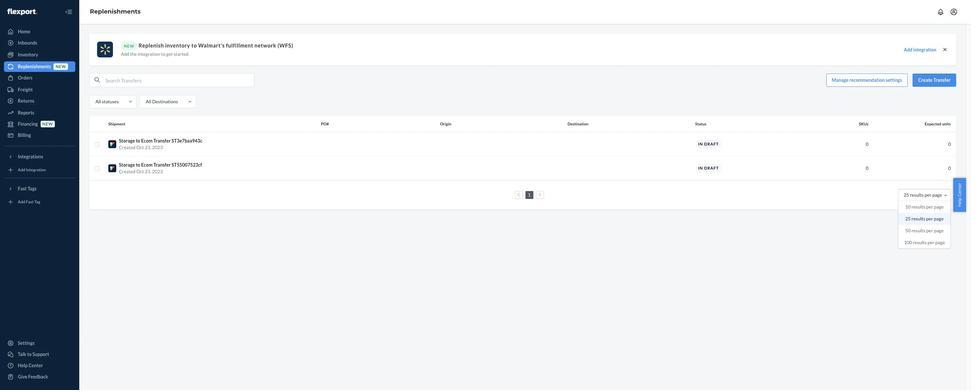 Task type: describe. For each thing, give the bounding box(es) containing it.
list box containing 10 results per page
[[899, 201, 951, 249]]

units
[[943, 122, 952, 127]]

freight link
[[4, 85, 75, 95]]

open notifications image
[[938, 8, 946, 16]]

add the integration to get started.
[[121, 51, 189, 57]]

add for add the integration to get started.
[[121, 51, 129, 57]]

per for 50 results per page option
[[927, 228, 934, 234]]

fulfillment
[[226, 42, 254, 49]]

settings
[[18, 341, 35, 346]]

100
[[905, 240, 913, 245]]

inventory link
[[4, 50, 75, 60]]

orders link
[[4, 73, 75, 83]]

storage to ecom transfer st55007523cf created oct 23, 2023
[[119, 162, 202, 174]]

feedback
[[28, 375, 48, 380]]

manage recommendation settings button
[[827, 74, 909, 87]]

talk to support
[[18, 352, 49, 358]]

integrations
[[18, 154, 43, 160]]

storage for storage to ecom transfer st3e7baa943c
[[119, 138, 135, 144]]

all statuses
[[96, 99, 119, 104]]

chevron right image
[[539, 193, 542, 197]]

close navigation image
[[65, 8, 73, 16]]

oct for storage to ecom transfer st55007523cf created oct 23, 2023
[[136, 169, 144, 174]]

add fast tag
[[18, 200, 40, 205]]

page for 10 results per page option
[[935, 204, 945, 210]]

inbounds
[[18, 40, 37, 46]]

chevron left image
[[518, 193, 521, 197]]

help center link
[[4, 361, 75, 372]]

inbounds link
[[4, 38, 75, 48]]

manage recommendation settings link
[[827, 74, 909, 87]]

(wfs)
[[278, 42, 293, 49]]

replenishments link
[[90, 8, 141, 15]]

destination
[[568, 122, 589, 127]]

expected
[[926, 122, 942, 127]]

Search Transfers text field
[[105, 74, 254, 87]]

network
[[255, 42, 277, 49]]

square image for storage to ecom transfer st55007523cf
[[95, 166, 100, 172]]

center inside button
[[958, 183, 963, 197]]

freight
[[18, 87, 33, 93]]

give
[[18, 375, 27, 380]]

get
[[166, 51, 173, 57]]

inventory
[[165, 42, 190, 49]]

fast inside dropdown button
[[18, 186, 27, 192]]

status
[[696, 122, 707, 127]]

50 results per page
[[906, 228, 945, 234]]

50
[[906, 228, 912, 234]]

square image for storage to ecom transfer st3e7baa943c
[[95, 142, 100, 147]]

close image
[[943, 46, 949, 53]]

create transfer button
[[914, 74, 957, 87]]

in for storage to ecom transfer st55007523cf
[[699, 166, 704, 171]]

25 results per page for the bottommost 25 results per page option
[[906, 216, 945, 222]]

add for add integration
[[905, 47, 913, 52]]

financing
[[18, 121, 38, 127]]

statuses
[[102, 99, 119, 104]]

settings
[[887, 77, 903, 83]]

ecom for st55007523cf
[[141, 162, 153, 168]]

reports link
[[4, 108, 75, 118]]

origin
[[440, 122, 452, 127]]

st55007523cf
[[172, 162, 202, 168]]

support
[[32, 352, 49, 358]]

fast tags button
[[4, 184, 75, 194]]

transfer inside create transfer button
[[934, 77, 951, 83]]

give feedback
[[18, 375, 48, 380]]

help center button
[[954, 178, 967, 212]]

expected units
[[926, 122, 952, 127]]

50 results per page option
[[899, 225, 951, 237]]

recommendation
[[850, 77, 886, 83]]

replenish
[[139, 42, 164, 49]]

all destinations
[[146, 99, 178, 104]]

integrations button
[[4, 152, 75, 162]]

page for 100 results per page option
[[936, 240, 946, 245]]

destinations
[[152, 99, 178, 104]]

add integration link
[[4, 165, 75, 176]]

fast tags
[[18, 186, 37, 192]]

1 vertical spatial replenishments
[[18, 64, 51, 69]]

0 horizontal spatial center
[[29, 363, 43, 369]]

results for 10 results per page option
[[912, 204, 926, 210]]

inventory
[[18, 52, 38, 58]]

storage to ecom transfer st3e7baa943c created oct 23, 2023
[[119, 138, 203, 150]]

0 vertical spatial replenishments
[[90, 8, 141, 15]]

to for talk to support
[[27, 352, 32, 358]]

add fast tag link
[[4, 197, 75, 208]]

home link
[[4, 26, 75, 37]]

10 results per page
[[906, 204, 945, 210]]

home
[[18, 29, 30, 34]]

manage recommendation settings
[[833, 77, 903, 83]]

0 vertical spatial 25
[[904, 192, 910, 198]]

per for 10 results per page option
[[927, 204, 934, 210]]



Task type: vqa. For each thing, say whether or not it's contained in the screenshot.
STd74d8bf586
no



Task type: locate. For each thing, give the bounding box(es) containing it.
flexport logo image
[[7, 9, 37, 15]]

list box
[[899, 201, 951, 249]]

new for financing
[[43, 122, 53, 127]]

0 vertical spatial 25 results per page
[[904, 192, 943, 198]]

storage inside storage to ecom transfer st55007523cf created oct 23, 2023
[[119, 162, 135, 168]]

st3e7baa943c
[[172, 138, 203, 144]]

add for add fast tag
[[18, 200, 25, 205]]

started.
[[174, 51, 189, 57]]

oct
[[136, 145, 144, 150], [136, 169, 144, 174]]

ecom inside storage to ecom transfer st3e7baa943c created oct 23, 2023
[[141, 138, 153, 144]]

1 in draft from the top
[[699, 142, 719, 147]]

0 vertical spatial storage
[[119, 138, 135, 144]]

open account menu image
[[951, 8, 959, 16]]

draft
[[705, 142, 719, 147], [705, 166, 719, 171]]

to inside storage to ecom transfer st55007523cf created oct 23, 2023
[[136, 162, 140, 168]]

shipment
[[108, 122, 125, 127]]

0
[[867, 141, 869, 147], [949, 141, 952, 147], [867, 165, 869, 171], [949, 165, 952, 171]]

1 all from the left
[[96, 99, 101, 104]]

oct inside storage to ecom transfer st3e7baa943c created oct 23, 2023
[[136, 145, 144, 150]]

0 horizontal spatial integration
[[138, 51, 160, 57]]

23, for st55007523cf
[[145, 169, 151, 174]]

0 vertical spatial help center
[[958, 183, 963, 207]]

per right 10
[[927, 204, 934, 210]]

integration
[[914, 47, 937, 52], [138, 51, 160, 57]]

1 vertical spatial oct
[[136, 169, 144, 174]]

in draft for st3e7baa943c
[[699, 142, 719, 147]]

2 ecom from the top
[[141, 162, 153, 168]]

created inside storage to ecom transfer st55007523cf created oct 23, 2023
[[119, 169, 136, 174]]

0 horizontal spatial help center
[[18, 363, 43, 369]]

tags
[[28, 186, 37, 192]]

1 ecom from the top
[[141, 138, 153, 144]]

all left statuses
[[96, 99, 101, 104]]

100 results per page option
[[899, 237, 951, 249]]

1 vertical spatial square image
[[95, 166, 100, 172]]

new
[[124, 44, 134, 49]]

25 results per page option up 10 results per page
[[904, 192, 943, 198]]

25 results per page
[[904, 192, 943, 198], [906, 216, 945, 222]]

1 vertical spatial 25 results per page option
[[899, 213, 951, 225]]

2023 for st3e7baa943c
[[152, 145, 163, 150]]

integration down replenish
[[138, 51, 160, 57]]

po#
[[321, 122, 329, 127]]

100 results per page
[[905, 240, 946, 245]]

transfer left st3e7baa943c
[[154, 138, 171, 144]]

per up 10 results per page
[[925, 192, 932, 198]]

1 horizontal spatial center
[[958, 183, 963, 197]]

1 horizontal spatial all
[[146, 99, 151, 104]]

replenishments
[[90, 8, 141, 15], [18, 64, 51, 69]]

all for all destinations
[[146, 99, 151, 104]]

billing link
[[4, 130, 75, 141]]

1 oct from the top
[[136, 145, 144, 150]]

page up 10 results per page
[[933, 192, 943, 198]]

billing
[[18, 133, 31, 138]]

page down 50 results per page option
[[936, 240, 946, 245]]

1 vertical spatial created
[[119, 169, 136, 174]]

2023 inside storage to ecom transfer st55007523cf created oct 23, 2023
[[152, 169, 163, 174]]

25 down 10
[[906, 216, 912, 222]]

25 results per page inside option
[[906, 216, 945, 222]]

oct inside storage to ecom transfer st55007523cf created oct 23, 2023
[[136, 169, 144, 174]]

25
[[904, 192, 910, 198], [906, 216, 912, 222]]

skus
[[860, 122, 869, 127]]

0 vertical spatial draft
[[705, 142, 719, 147]]

25 results per page option up 50 results per page
[[899, 213, 951, 225]]

center
[[958, 183, 963, 197], [29, 363, 43, 369]]

create transfer link
[[914, 74, 957, 87]]

help center inside button
[[958, 183, 963, 207]]

to for storage to ecom transfer st3e7baa943c created oct 23, 2023
[[136, 138, 140, 144]]

2 in draft from the top
[[699, 166, 719, 171]]

orders
[[18, 75, 32, 81]]

1 vertical spatial storage
[[119, 162, 135, 168]]

None field
[[918, 190, 925, 201]]

new up "orders" link
[[56, 64, 66, 69]]

talk to support button
[[4, 350, 75, 360]]

returns
[[18, 98, 34, 104]]

draft for storage to ecom transfer st3e7baa943c
[[705, 142, 719, 147]]

1 vertical spatial in draft
[[699, 166, 719, 171]]

2023 up storage to ecom transfer st55007523cf created oct 23, 2023
[[152, 145, 163, 150]]

1 vertical spatial transfer
[[154, 138, 171, 144]]

0 vertical spatial 2023
[[152, 145, 163, 150]]

1 square image from the top
[[95, 142, 100, 147]]

per inside 10 results per page option
[[927, 204, 934, 210]]

0 vertical spatial in draft
[[699, 142, 719, 147]]

1 vertical spatial new
[[43, 122, 53, 127]]

1 vertical spatial fast
[[26, 200, 34, 205]]

0 vertical spatial fast
[[18, 186, 27, 192]]

oct for storage to ecom transfer st3e7baa943c created oct 23, 2023
[[136, 145, 144, 150]]

25 up 10
[[904, 192, 910, 198]]

2 2023 from the top
[[152, 169, 163, 174]]

2023 inside storage to ecom transfer st3e7baa943c created oct 23, 2023
[[152, 145, 163, 150]]

1
[[528, 192, 531, 198]]

in for storage to ecom transfer st3e7baa943c
[[699, 142, 704, 147]]

0 vertical spatial square image
[[95, 142, 100, 147]]

0 vertical spatial in
[[699, 142, 704, 147]]

to
[[192, 42, 197, 49], [161, 51, 165, 57], [136, 138, 140, 144], [136, 162, 140, 168], [27, 352, 32, 358]]

2 created from the top
[[119, 169, 136, 174]]

1 link
[[527, 192, 532, 198]]

2 oct from the top
[[136, 169, 144, 174]]

tag
[[34, 200, 40, 205]]

new
[[56, 64, 66, 69], [43, 122, 53, 127]]

results right 100
[[914, 240, 928, 245]]

25 results per page option
[[904, 192, 943, 198], [899, 213, 951, 225]]

created for storage to ecom transfer st55007523cf created oct 23, 2023
[[119, 169, 136, 174]]

in
[[699, 142, 704, 147], [699, 166, 704, 171]]

23, inside storage to ecom transfer st3e7baa943c created oct 23, 2023
[[145, 145, 151, 150]]

results down 10 results per page option
[[912, 216, 926, 222]]

per inside 50 results per page option
[[927, 228, 934, 234]]

0 vertical spatial oct
[[136, 145, 144, 150]]

ecom for st3e7baa943c
[[141, 138, 153, 144]]

1 vertical spatial 25 results per page
[[906, 216, 945, 222]]

1 horizontal spatial help
[[958, 198, 963, 207]]

add integration
[[905, 47, 937, 52]]

integration left close icon
[[914, 47, 937, 52]]

23, up storage to ecom transfer st55007523cf created oct 23, 2023
[[145, 145, 151, 150]]

walmart's
[[198, 42, 225, 49]]

square image
[[95, 142, 100, 147], [95, 166, 100, 172]]

page for 50 results per page option
[[935, 228, 945, 234]]

transfer inside storage to ecom transfer st3e7baa943c created oct 23, 2023
[[154, 138, 171, 144]]

0 horizontal spatial new
[[43, 122, 53, 127]]

0 vertical spatial 23,
[[145, 145, 151, 150]]

page up 100 results per page on the bottom right
[[935, 228, 945, 234]]

2 all from the left
[[146, 99, 151, 104]]

10 results per page option
[[899, 201, 951, 213]]

2 draft from the top
[[705, 166, 719, 171]]

page
[[933, 192, 943, 198], [935, 204, 945, 210], [935, 216, 945, 222], [935, 228, 945, 234], [936, 240, 946, 245]]

to inside storage to ecom transfer st3e7baa943c created oct 23, 2023
[[136, 138, 140, 144]]

created inside storage to ecom transfer st3e7baa943c created oct 23, 2023
[[119, 145, 136, 150]]

results up 10 results per page
[[911, 192, 925, 198]]

results right "50"
[[912, 228, 926, 234]]

1 horizontal spatial help center
[[958, 183, 963, 207]]

fast left the tags
[[18, 186, 27, 192]]

1 in from the top
[[699, 142, 704, 147]]

add inside add integration 'button'
[[905, 47, 913, 52]]

to inside talk to support button
[[27, 352, 32, 358]]

1 draft from the top
[[705, 142, 719, 147]]

to for storage to ecom transfer st55007523cf created oct 23, 2023
[[136, 162, 140, 168]]

transfer
[[934, 77, 951, 83], [154, 138, 171, 144], [154, 162, 171, 168]]

2 in from the top
[[699, 166, 704, 171]]

ecom inside storage to ecom transfer st55007523cf created oct 23, 2023
[[141, 162, 153, 168]]

results right 10
[[912, 204, 926, 210]]

settings link
[[4, 339, 75, 349]]

0 vertical spatial help
[[958, 198, 963, 207]]

2 storage from the top
[[119, 162, 135, 168]]

ecom
[[141, 138, 153, 144], [141, 162, 153, 168]]

per
[[925, 192, 932, 198], [927, 204, 934, 210], [927, 216, 934, 222], [927, 228, 934, 234], [928, 240, 935, 245]]

talk
[[18, 352, 26, 358]]

per up 100 results per page on the bottom right
[[927, 228, 934, 234]]

0 vertical spatial 25 results per page option
[[904, 192, 943, 198]]

per down 50 results per page option
[[928, 240, 935, 245]]

give feedback button
[[4, 372, 75, 383]]

1 vertical spatial 25
[[906, 216, 912, 222]]

1 horizontal spatial replenishments
[[90, 8, 141, 15]]

help
[[958, 198, 963, 207], [18, 363, 28, 369]]

add inside 'add integration' "link"
[[18, 168, 25, 173]]

per inside 100 results per page option
[[928, 240, 935, 245]]

results
[[911, 192, 925, 198], [912, 204, 926, 210], [912, 216, 926, 222], [912, 228, 926, 234], [914, 240, 928, 245]]

transfer down storage to ecom transfer st3e7baa943c created oct 23, 2023
[[154, 162, 171, 168]]

fast left tag
[[26, 200, 34, 205]]

add integration button
[[905, 46, 937, 53]]

fast
[[18, 186, 27, 192], [26, 200, 34, 205]]

per down 10 results per page option
[[927, 216, 934, 222]]

0 vertical spatial center
[[958, 183, 963, 197]]

25 results per page down 10 results per page option
[[906, 216, 945, 222]]

1 horizontal spatial integration
[[914, 47, 937, 52]]

replenish inventory to walmart's fulfillment network (wfs)
[[139, 42, 293, 49]]

1 created from the top
[[119, 145, 136, 150]]

in draft
[[699, 142, 719, 147], [699, 166, 719, 171]]

ecom up storage to ecom transfer st55007523cf created oct 23, 2023
[[141, 138, 153, 144]]

create
[[919, 77, 933, 83]]

0 vertical spatial created
[[119, 145, 136, 150]]

1 vertical spatial draft
[[705, 166, 719, 171]]

1 vertical spatial center
[[29, 363, 43, 369]]

manage
[[833, 77, 849, 83]]

storage inside storage to ecom transfer st3e7baa943c created oct 23, 2023
[[119, 138, 135, 144]]

add integration
[[18, 168, 46, 173]]

ecom down storage to ecom transfer st3e7baa943c created oct 23, 2023
[[141, 162, 153, 168]]

transfer for st3e7baa943c
[[154, 138, 171, 144]]

draft for storage to ecom transfer st55007523cf
[[705, 166, 719, 171]]

23, inside storage to ecom transfer st55007523cf created oct 23, 2023
[[145, 169, 151, 174]]

0 vertical spatial new
[[56, 64, 66, 69]]

results for 50 results per page option
[[912, 228, 926, 234]]

10
[[906, 204, 912, 210]]

help inside button
[[958, 198, 963, 207]]

1 storage from the top
[[119, 138, 135, 144]]

0 vertical spatial ecom
[[141, 138, 153, 144]]

2 23, from the top
[[145, 169, 151, 174]]

reports
[[18, 110, 34, 116]]

1 vertical spatial 23,
[[145, 169, 151, 174]]

1 23, from the top
[[145, 145, 151, 150]]

25 results per page up 10 results per page
[[904, 192, 943, 198]]

add
[[905, 47, 913, 52], [121, 51, 129, 57], [18, 168, 25, 173], [18, 200, 25, 205]]

1 horizontal spatial new
[[56, 64, 66, 69]]

created for storage to ecom transfer st3e7baa943c created oct 23, 2023
[[119, 145, 136, 150]]

transfer inside storage to ecom transfer st55007523cf created oct 23, 2023
[[154, 162, 171, 168]]

storage for storage to ecom transfer st55007523cf
[[119, 162, 135, 168]]

page left help center button
[[935, 204, 945, 210]]

in draft for st55007523cf
[[699, 166, 719, 171]]

25 results per page for the topmost 25 results per page option
[[904, 192, 943, 198]]

2023
[[152, 145, 163, 150], [152, 169, 163, 174]]

1 2023 from the top
[[152, 145, 163, 150]]

2023 down storage to ecom transfer st3e7baa943c created oct 23, 2023
[[152, 169, 163, 174]]

integration inside 'button'
[[914, 47, 937, 52]]

create transfer
[[919, 77, 951, 83]]

transfer for st55007523cf
[[154, 162, 171, 168]]

results for 100 results per page option
[[914, 240, 928, 245]]

storage
[[119, 138, 135, 144], [119, 162, 135, 168]]

23, down storage to ecom transfer st3e7baa943c created oct 23, 2023
[[145, 169, 151, 174]]

new down reports link
[[43, 122, 53, 127]]

add for add integration
[[18, 168, 25, 173]]

help center
[[958, 183, 963, 207], [18, 363, 43, 369]]

2 vertical spatial transfer
[[154, 162, 171, 168]]

2023 for st55007523cf
[[152, 169, 163, 174]]

integration
[[26, 168, 46, 173]]

all for all statuses
[[96, 99, 101, 104]]

1 vertical spatial help center
[[18, 363, 43, 369]]

23,
[[145, 145, 151, 150], [145, 169, 151, 174]]

1 vertical spatial in
[[699, 166, 704, 171]]

per for 100 results per page option
[[928, 240, 935, 245]]

transfer right the create
[[934, 77, 951, 83]]

page down 10 results per page option
[[935, 216, 945, 222]]

2 square image from the top
[[95, 166, 100, 172]]

0 vertical spatial transfer
[[934, 77, 951, 83]]

all left the "destinations"
[[146, 99, 151, 104]]

1 vertical spatial help
[[18, 363, 28, 369]]

new for replenishments
[[56, 64, 66, 69]]

0 horizontal spatial replenishments
[[18, 64, 51, 69]]

the
[[130, 51, 137, 57]]

23, for st3e7baa943c
[[145, 145, 151, 150]]

returns link
[[4, 96, 75, 106]]

1 vertical spatial 2023
[[152, 169, 163, 174]]

0 horizontal spatial all
[[96, 99, 101, 104]]

0 horizontal spatial help
[[18, 363, 28, 369]]

1 vertical spatial ecom
[[141, 162, 153, 168]]



